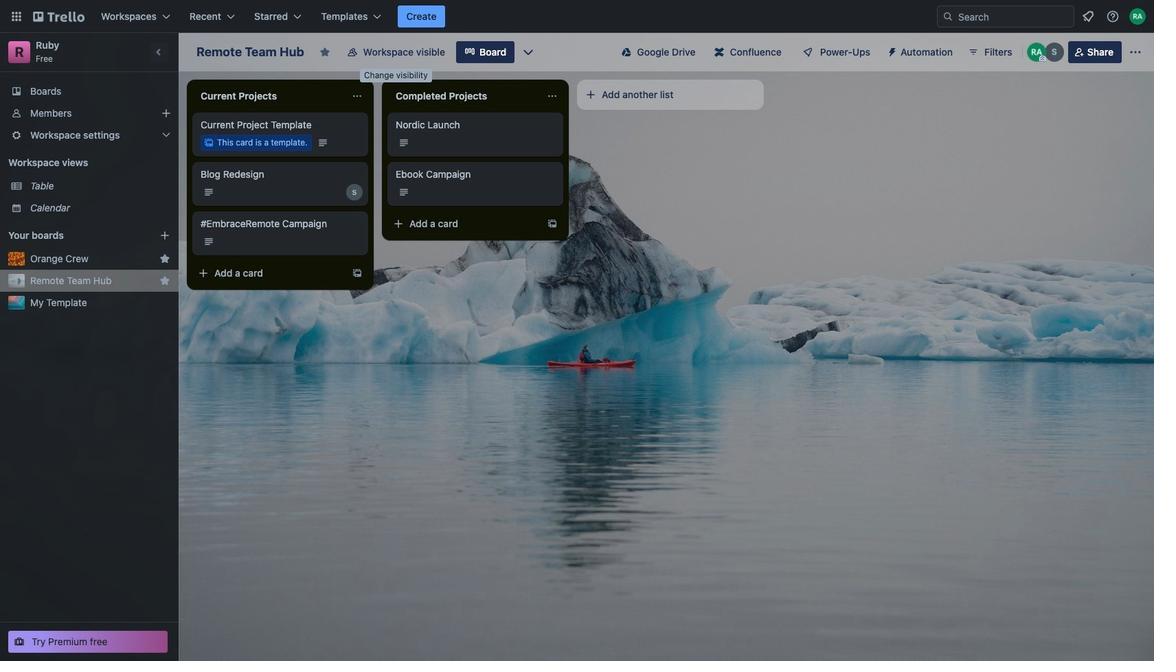 Task type: vqa. For each thing, say whether or not it's contained in the screenshot.
sm icon
yes



Task type: describe. For each thing, give the bounding box(es) containing it.
show menu image
[[1129, 45, 1142, 59]]

search image
[[943, 11, 954, 22]]

0 vertical spatial create from template… image
[[547, 218, 558, 229]]

customize views image
[[522, 45, 535, 59]]

sm image
[[881, 41, 901, 60]]

workspace navigation collapse icon image
[[150, 43, 169, 62]]

back to home image
[[33, 5, 84, 27]]

0 notifications image
[[1080, 8, 1096, 25]]

1 starred icon image from the top
[[159, 253, 170, 264]]

open information menu image
[[1106, 10, 1120, 23]]

1 horizontal spatial ruby anderson (rubyanderson7) image
[[1129, 8, 1146, 25]]



Task type: locate. For each thing, give the bounding box(es) containing it.
Search field
[[954, 7, 1074, 26]]

1 horizontal spatial create from template… image
[[547, 218, 558, 229]]

this member is an admin of this board. image
[[1039, 56, 1045, 62]]

star or unstar board image
[[319, 47, 330, 58]]

None text field
[[192, 85, 346, 107]]

sunnyupside33 (sunnyupside33) image
[[1045, 43, 1064, 62]]

0 horizontal spatial create from template… image
[[352, 268, 363, 279]]

create from template… image
[[547, 218, 558, 229], [352, 268, 363, 279]]

0 horizontal spatial ruby anderson (rubyanderson7) image
[[1027, 43, 1046, 62]]

confluence icon image
[[715, 47, 724, 57]]

ruby anderson (rubyanderson7) image right open information menu icon
[[1129, 8, 1146, 25]]

1 vertical spatial starred icon image
[[159, 275, 170, 286]]

tooltip
[[360, 69, 432, 82]]

2 starred icon image from the top
[[159, 275, 170, 286]]

ruby anderson (rubyanderson7) image
[[1129, 8, 1146, 25], [1027, 43, 1046, 62]]

0 vertical spatial starred icon image
[[159, 253, 170, 264]]

your boards with 3 items element
[[8, 227, 139, 244]]

ruby anderson (rubyanderson7) image down search field
[[1027, 43, 1046, 62]]

starred icon image
[[159, 253, 170, 264], [159, 275, 170, 286]]

0 vertical spatial ruby anderson (rubyanderson7) image
[[1129, 8, 1146, 25]]

sunnyupside33 (sunnyupside33) image
[[346, 184, 363, 201]]

add board image
[[159, 230, 170, 241]]

google drive icon image
[[622, 47, 632, 57]]

None text field
[[387, 85, 541, 107]]

1 vertical spatial create from template… image
[[352, 268, 363, 279]]

1 vertical spatial ruby anderson (rubyanderson7) image
[[1027, 43, 1046, 62]]

primary element
[[0, 0, 1154, 33]]

Board name text field
[[190, 41, 311, 63]]



